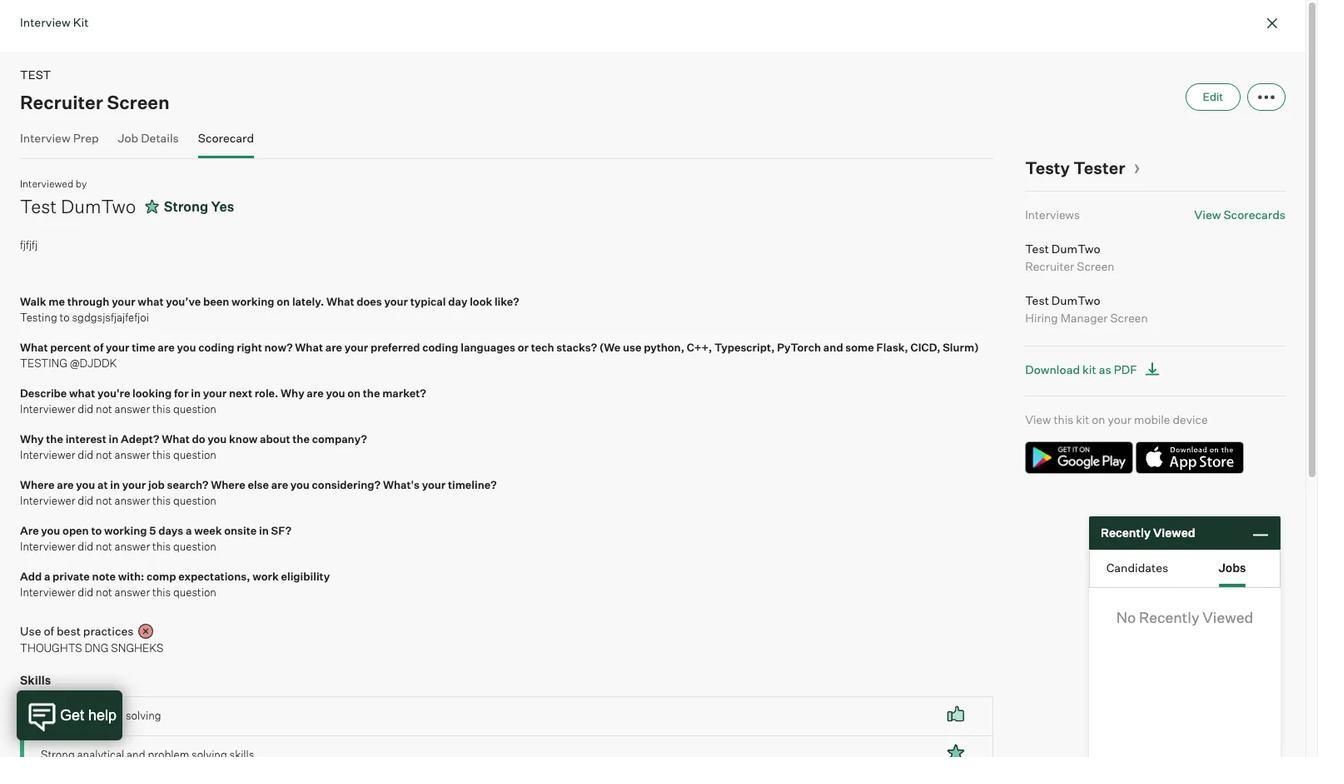 Task type: vqa. For each thing, say whether or not it's contained in the screenshot.
Why to the top
yes



Task type: describe. For each thing, give the bounding box(es) containing it.
in inside are you open to working 5 days a week onsite in sf? interviewer did not answer this question
[[259, 524, 269, 537]]

on inside walk me through your what you've been working on lately. what does your typical day look like? testing to sgdgsjsfjajfefjoi
[[277, 294, 290, 308]]

flask,
[[877, 340, 909, 354]]

time
[[132, 340, 155, 354]]

manager
[[1061, 310, 1108, 324]]

interviewer inside are you open to working 5 days a week onsite in sf? interviewer did not answer this question
[[20, 540, 75, 553]]

typical
[[410, 294, 446, 308]]

general
[[41, 709, 79, 722]]

interview for interview kit
[[20, 15, 70, 29]]

your inside the describe what you're looking for in your next role. why are you on the market? interviewer did not answer this question
[[203, 386, 227, 399]]

2 coding from the left
[[423, 340, 459, 354]]

answer inside the describe what you're looking for in your next role. why are you on the market? interviewer did not answer this question
[[115, 402, 150, 416]]

job details link
[[118, 130, 179, 155]]

open
[[63, 524, 89, 537]]

download
[[1026, 362, 1080, 376]]

2 where from the left
[[211, 478, 245, 491]]

by
[[76, 177, 87, 190]]

edit
[[1203, 90, 1224, 103]]

note
[[92, 569, 116, 583]]

1 vertical spatial viewed
[[1203, 608, 1254, 626]]

testy
[[1026, 157, 1071, 178]]

are right else
[[271, 478, 288, 491]]

view for view scorecards
[[1195, 207, 1222, 222]]

kit
[[73, 15, 89, 29]]

your right what's
[[422, 478, 446, 491]]

week
[[194, 524, 222, 537]]

this down download
[[1054, 412, 1074, 426]]

recruiter inside test dumtwo recruiter screen
[[1026, 259, 1075, 273]]

general problem solving
[[41, 709, 161, 722]]

are you open to working 5 days a week onsite in sf? interviewer did not answer this question
[[20, 524, 292, 553]]

cicd,
[[911, 340, 941, 354]]

through
[[67, 294, 109, 308]]

what's
[[383, 478, 420, 491]]

as
[[1099, 362, 1112, 376]]

your left the preferred
[[345, 340, 368, 354]]

does
[[357, 294, 382, 308]]

you inside what percent of your time are you coding right now? what are your preferred coding languages or tech stacks? (we use python, c++, typescript, pytorch and some flask, cicd, slurm) testing @djddk
[[177, 340, 196, 354]]

on inside the describe what you're looking for in your next role. why are you on the market? interviewer did not answer this question
[[348, 386, 361, 399]]

what right now?
[[295, 340, 323, 354]]

test
[[20, 67, 51, 82]]

0 horizontal spatial the
[[46, 432, 63, 445]]

what inside the describe what you're looking for in your next role. why are you on the market? interviewer did not answer this question
[[69, 386, 95, 399]]

adept?
[[121, 432, 159, 445]]

you're
[[97, 386, 130, 399]]

this inside the describe what you're looking for in your next role. why are you on the market? interviewer did not answer this question
[[153, 402, 171, 416]]

why the interest in adept? what do you know about the company? interviewer did not answer this question
[[20, 432, 367, 461]]

a inside add a private note with: comp expectations, work eligibility interviewer did not answer this question
[[44, 569, 50, 583]]

percent
[[50, 340, 91, 354]]

recruiter screen
[[20, 90, 170, 113]]

strong
[[164, 198, 208, 215]]

python,
[[644, 340, 685, 354]]

did inside add a private note with: comp expectations, work eligibility interviewer did not answer this question
[[78, 586, 93, 599]]

your left job
[[122, 478, 146, 491]]

what percent of your time are you coding right now? what are your preferred coding languages or tech stacks? (we use python, c++, typescript, pytorch and some flask, cicd, slurm) testing @djddk
[[20, 340, 979, 370]]

a inside are you open to working 5 days a week onsite in sf? interviewer did not answer this question
[[186, 524, 192, 537]]

interviewer inside why the interest in adept? what do you know about the company? interviewer did not answer this question
[[20, 448, 75, 461]]

comp
[[147, 569, 176, 583]]

this inside why the interest in adept? what do you know about the company? interviewer did not answer this question
[[153, 448, 171, 461]]

you inside why the interest in adept? what do you know about the company? interviewer did not answer this question
[[208, 432, 227, 445]]

thoughts
[[20, 641, 82, 654]]

for
[[174, 386, 189, 399]]

of inside what percent of your time are you coding right now? what are your preferred coding languages or tech stacks? (we use python, c++, typescript, pytorch and some flask, cicd, slurm) testing @djddk
[[93, 340, 104, 354]]

0 horizontal spatial of
[[44, 624, 54, 638]]

test dumtwo hiring manager screen
[[1026, 293, 1148, 324]]

close image
[[1263, 13, 1283, 33]]

interviewer inside add a private note with: comp expectations, work eligibility interviewer did not answer this question
[[20, 586, 75, 599]]

are right time
[[158, 340, 175, 354]]

c++,
[[687, 340, 712, 354]]

testing
[[20, 357, 67, 370]]

solving
[[126, 709, 161, 722]]

look
[[470, 294, 492, 308]]

interviewed
[[20, 177, 73, 190]]

interviewed by test dumtwo
[[20, 177, 136, 217]]

answer inside where are you at in your job search? where else are you considering? what's your timeline? interviewer did not answer this question
[[115, 494, 150, 507]]

typescript,
[[715, 340, 775, 354]]

use of best practices
[[20, 624, 134, 638]]

you right else
[[291, 478, 310, 491]]

eligibility
[[281, 569, 330, 583]]

interview prep
[[20, 130, 99, 145]]

details
[[141, 130, 179, 145]]

question inside where are you at in your job search? where else are you considering? what's your timeline? interviewer did not answer this question
[[173, 494, 217, 507]]

mobile
[[1135, 412, 1171, 426]]

in inside the describe what you're looking for in your next role. why are you on the market? interviewer did not answer this question
[[191, 386, 201, 399]]

test dumtwo recruiter screen
[[1026, 241, 1115, 273]]

question inside add a private note with: comp expectations, work eligibility interviewer did not answer this question
[[173, 586, 217, 599]]

0 vertical spatial screen
[[107, 90, 170, 113]]

what up testing
[[20, 340, 48, 354]]

use
[[623, 340, 642, 354]]

scorecard
[[198, 130, 254, 145]]

expectations,
[[179, 569, 250, 583]]

view scorecards button
[[1195, 207, 1286, 222]]

not inside where are you at in your job search? where else are you considering? what's your timeline? interviewer did not answer this question
[[96, 494, 112, 507]]

what inside walk me through your what you've been working on lately. what does your typical day look like? testing to sgdgsjsfjajfefjoi
[[138, 294, 164, 308]]

yes image
[[946, 704, 966, 724]]

not inside the describe what you're looking for in your next role. why are you on the market? interviewer did not answer this question
[[96, 402, 112, 416]]

edit link
[[1186, 83, 1241, 110]]

working inside are you open to working 5 days a week onsite in sf? interviewer did not answer this question
[[104, 524, 147, 537]]

languages
[[461, 340, 516, 354]]

interviewer inside the describe what you're looking for in your next role. why are you on the market? interviewer did not answer this question
[[20, 402, 75, 416]]

this inside where are you at in your job search? where else are you considering? what's your timeline? interviewer did not answer this question
[[153, 494, 171, 507]]

fjfjfj
[[20, 238, 38, 252]]

0 horizontal spatial viewed
[[1154, 526, 1196, 540]]

your left "mobile" on the right of page
[[1108, 412, 1132, 426]]

best
[[57, 624, 81, 638]]

question inside are you open to working 5 days a week onsite in sf? interviewer did not answer this question
[[173, 540, 217, 553]]

1 vertical spatial kit
[[1077, 412, 1090, 426]]

add
[[20, 569, 42, 583]]

scorecard link
[[198, 130, 254, 155]]

screen inside test dumtwo recruiter screen
[[1077, 259, 1115, 273]]

your left time
[[106, 340, 130, 354]]

test for test dumtwo hiring manager screen
[[1026, 293, 1049, 307]]

days
[[158, 524, 184, 537]]

right
[[237, 340, 262, 354]]

1 coding from the left
[[198, 340, 235, 354]]

did inside the describe what you're looking for in your next role. why are you on the market? interviewer did not answer this question
[[78, 402, 93, 416]]

role.
[[255, 386, 279, 399]]

0 vertical spatial recently
[[1101, 526, 1151, 540]]

1 where from the left
[[20, 478, 55, 491]]

no
[[1117, 608, 1137, 626]]

view for view this kit on your mobile device
[[1026, 412, 1052, 426]]

where are you at in your job search? where else are you considering? what's your timeline? interviewer did not answer this question
[[20, 478, 497, 507]]

test inside interviewed by test dumtwo
[[20, 195, 57, 217]]

pytorch
[[777, 340, 821, 354]]

do
[[192, 432, 205, 445]]

5
[[149, 524, 156, 537]]

about
[[260, 432, 290, 445]]



Task type: locate. For each thing, give the bounding box(es) containing it.
recruiter
[[20, 90, 103, 113], [1026, 259, 1075, 273]]

this inside are you open to working 5 days a week onsite in sf? interviewer did not answer this question
[[153, 540, 171, 553]]

no recently viewed
[[1117, 608, 1254, 626]]

2 interview from the top
[[20, 130, 70, 145]]

2 answer from the top
[[115, 448, 150, 461]]

2 did from the top
[[78, 448, 93, 461]]

0 horizontal spatial working
[[104, 524, 147, 537]]

answer inside why the interest in adept? what do you know about the company? interviewer did not answer this question
[[115, 448, 150, 461]]

1 vertical spatial screen
[[1077, 259, 1115, 273]]

1 vertical spatial a
[[44, 569, 50, 583]]

0 vertical spatial to
[[60, 311, 70, 324]]

0 vertical spatial kit
[[1083, 362, 1097, 376]]

you up company?
[[326, 386, 345, 399]]

been
[[203, 294, 229, 308]]

strong yes image left strong
[[144, 196, 161, 216]]

on
[[277, 294, 290, 308], [348, 386, 361, 399], [1092, 412, 1106, 426]]

dumtwo for test dumtwo recruiter screen
[[1052, 241, 1101, 255]]

interviewer up are
[[20, 494, 75, 507]]

4 answer from the top
[[115, 540, 150, 553]]

why down describe
[[20, 432, 44, 445]]

at
[[98, 478, 108, 491]]

(we
[[600, 340, 621, 354]]

you left at
[[76, 478, 95, 491]]

describe
[[20, 386, 67, 399]]

screen
[[107, 90, 170, 113], [1077, 259, 1115, 273], [1111, 310, 1148, 324]]

practices
[[83, 624, 134, 638]]

are left at
[[57, 478, 74, 491]]

test up hiring
[[1026, 293, 1049, 307]]

recruiter up interview prep
[[20, 90, 103, 113]]

4 did from the top
[[78, 540, 93, 553]]

on up company?
[[348, 386, 361, 399]]

1 horizontal spatial working
[[232, 294, 275, 308]]

why right the role. on the left
[[281, 386, 305, 399]]

of up @djddk
[[93, 340, 104, 354]]

0 horizontal spatial recruiter
[[20, 90, 103, 113]]

1 vertical spatial to
[[91, 524, 102, 537]]

1 horizontal spatial on
[[348, 386, 361, 399]]

2 horizontal spatial on
[[1092, 412, 1106, 426]]

1 vertical spatial test
[[1026, 241, 1049, 255]]

candidates
[[1107, 560, 1169, 574]]

1 vertical spatial working
[[104, 524, 147, 537]]

interview
[[20, 15, 70, 29], [20, 130, 70, 145]]

1 vertical spatial interview
[[20, 130, 70, 145]]

1 horizontal spatial where
[[211, 478, 245, 491]]

not down interest
[[96, 448, 112, 461]]

0 vertical spatial what
[[138, 294, 164, 308]]

interviewer
[[20, 402, 75, 416], [20, 448, 75, 461], [20, 494, 75, 507], [20, 540, 75, 553], [20, 586, 75, 599]]

5 answer from the top
[[115, 586, 150, 599]]

this down 'looking'
[[153, 402, 171, 416]]

interviews
[[1026, 207, 1080, 222]]

preferred
[[371, 340, 420, 354]]

you inside the describe what you're looking for in your next role. why are you on the market? interviewer did not answer this question
[[326, 386, 345, 399]]

answer down you're at the bottom left of the page
[[115, 402, 150, 416]]

on down the download kit as pdf link
[[1092, 412, 1106, 426]]

1 not from the top
[[96, 402, 112, 416]]

did up interest
[[78, 402, 93, 416]]

dumtwo up manager on the top right of the page
[[1052, 293, 1101, 307]]

0 vertical spatial interview
[[20, 15, 70, 29]]

job
[[148, 478, 165, 491]]

0 vertical spatial test
[[20, 195, 57, 217]]

5 question from the top
[[173, 586, 217, 599]]

3 not from the top
[[96, 494, 112, 507]]

in inside where are you at in your job search? where else are you considering? what's your timeline? interviewer did not answer this question
[[110, 478, 120, 491]]

day
[[448, 294, 468, 308]]

what down @djddk
[[69, 386, 95, 399]]

download kit as pdf link
[[1026, 359, 1165, 380]]

0 vertical spatial viewed
[[1154, 526, 1196, 540]]

3 answer from the top
[[115, 494, 150, 507]]

answer down job
[[115, 494, 150, 507]]

interview for interview prep
[[20, 130, 70, 145]]

the left interest
[[46, 432, 63, 445]]

to inside are you open to working 5 days a week onsite in sf? interviewer did not answer this question
[[91, 524, 102, 537]]

device
[[1173, 412, 1208, 426]]

2 horizontal spatial the
[[363, 386, 380, 399]]

1 vertical spatial recruiter
[[1026, 259, 1075, 273]]

test inside test dumtwo hiring manager screen
[[1026, 293, 1049, 307]]

recently right no
[[1140, 608, 1200, 626]]

question inside the describe what you're looking for in your next role. why are you on the market? interviewer did not answer this question
[[173, 402, 217, 416]]

you right are
[[41, 524, 60, 537]]

kit down download kit as pdf
[[1077, 412, 1090, 426]]

sf?
[[271, 524, 292, 537]]

not inside add a private note with: comp expectations, work eligibility interviewer did not answer this question
[[96, 586, 112, 599]]

0 vertical spatial recruiter
[[20, 90, 103, 113]]

scorecards
[[1224, 207, 1286, 222]]

@djddk
[[70, 357, 117, 370]]

1 horizontal spatial what
[[138, 294, 164, 308]]

1 answer from the top
[[115, 402, 150, 416]]

0 horizontal spatial coding
[[198, 340, 235, 354]]

what
[[138, 294, 164, 308], [69, 386, 95, 399]]

1 vertical spatial view
[[1026, 412, 1052, 426]]

why
[[281, 386, 305, 399], [20, 432, 44, 445]]

view down download
[[1026, 412, 1052, 426]]

1 vertical spatial of
[[44, 624, 54, 638]]

0 horizontal spatial to
[[60, 311, 70, 324]]

me
[[49, 294, 65, 308]]

recently viewed
[[1101, 526, 1196, 540]]

download kit as pdf
[[1026, 362, 1138, 376]]

dumtwo down interviews
[[1052, 241, 1101, 255]]

private
[[53, 569, 90, 583]]

0 vertical spatial why
[[281, 386, 305, 399]]

in left sf?
[[259, 524, 269, 537]]

tab list containing candidates
[[1090, 551, 1280, 587]]

4 question from the top
[[173, 540, 217, 553]]

1 horizontal spatial coding
[[423, 340, 459, 354]]

in right at
[[110, 478, 120, 491]]

test for test dumtwo recruiter screen
[[1026, 241, 1049, 255]]

definitely not image
[[137, 623, 154, 639]]

this down 'comp'
[[153, 586, 171, 599]]

viewed down jobs
[[1203, 608, 1254, 626]]

what left do
[[162, 432, 190, 445]]

question down week
[[173, 540, 217, 553]]

0 horizontal spatial what
[[69, 386, 95, 399]]

screen up test dumtwo hiring manager screen
[[1077, 259, 1115, 273]]

1 question from the top
[[173, 402, 217, 416]]

stacks?
[[557, 340, 597, 354]]

working right 'been'
[[232, 294, 275, 308]]

view left "scorecards"
[[1195, 207, 1222, 222]]

question inside why the interest in adept? what do you know about the company? interviewer did not answer this question
[[173, 448, 217, 461]]

answer down adept?
[[115, 448, 150, 461]]

why inside the describe what you're looking for in your next role. why are you on the market? interviewer did not answer this question
[[281, 386, 305, 399]]

coding right the preferred
[[423, 340, 459, 354]]

interviewer inside where are you at in your job search? where else are you considering? what's your timeline? interviewer did not answer this question
[[20, 494, 75, 507]]

to down 'me'
[[60, 311, 70, 324]]

job details
[[118, 130, 179, 145]]

this inside add a private note with: comp expectations, work eligibility interviewer did not answer this question
[[153, 586, 171, 599]]

1 horizontal spatial why
[[281, 386, 305, 399]]

more image
[[1259, 94, 1275, 100]]

1 horizontal spatial viewed
[[1203, 608, 1254, 626]]

did inside why the interest in adept? what do you know about the company? interviewer did not answer this question
[[78, 448, 93, 461]]

lately.
[[292, 294, 324, 308]]

where up are
[[20, 478, 55, 491]]

recruiter down interviews
[[1026, 259, 1075, 273]]

1 horizontal spatial recruiter
[[1026, 259, 1075, 273]]

1 vertical spatial on
[[348, 386, 361, 399]]

tester
[[1074, 157, 1126, 178]]

in right for
[[191, 386, 201, 399]]

5 interviewer from the top
[[20, 586, 75, 599]]

what inside walk me through your what you've been working on lately. what does your typical day look like? testing to sgdgsjsfjajfefjoi
[[326, 294, 355, 308]]

1 vertical spatial recently
[[1140, 608, 1200, 626]]

0 horizontal spatial where
[[20, 478, 55, 491]]

2 interviewer from the top
[[20, 448, 75, 461]]

strong yes image down yes image
[[946, 743, 966, 757]]

or
[[518, 340, 529, 354]]

1 horizontal spatial strong yes image
[[946, 743, 966, 757]]

sngheks
[[111, 641, 164, 654]]

coding left 'right' at the left
[[198, 340, 235, 354]]

timeline?
[[448, 478, 497, 491]]

dumtwo inside interviewed by test dumtwo
[[61, 195, 136, 217]]

dumtwo inside test dumtwo hiring manager screen
[[1052, 293, 1101, 307]]

dumtwo for test dumtwo hiring manager screen
[[1052, 293, 1101, 307]]

what inside why the interest in adept? what do you know about the company? interviewer did not answer this question
[[162, 432, 190, 445]]

not inside why the interest in adept? what do you know about the company? interviewer did not answer this question
[[96, 448, 112, 461]]

a right days at the bottom of the page
[[186, 524, 192, 537]]

interview left 'prep'
[[20, 130, 70, 145]]

0 vertical spatial a
[[186, 524, 192, 537]]

not down note
[[96, 586, 112, 599]]

on left lately.
[[277, 294, 290, 308]]

kit left as
[[1083, 362, 1097, 376]]

your right does
[[384, 294, 408, 308]]

2 question from the top
[[173, 448, 217, 461]]

3 question from the top
[[173, 494, 217, 507]]

screen inside test dumtwo hiring manager screen
[[1111, 310, 1148, 324]]

did up open
[[78, 494, 93, 507]]

strong yes
[[164, 198, 234, 215]]

you inside are you open to working 5 days a week onsite in sf? interviewer did not answer this question
[[41, 524, 60, 537]]

1 horizontal spatial to
[[91, 524, 102, 537]]

dumtwo down 'by'
[[61, 195, 136, 217]]

5 did from the top
[[78, 586, 93, 599]]

did inside where are you at in your job search? where else are you considering? what's your timeline? interviewer did not answer this question
[[78, 494, 93, 507]]

know
[[229, 432, 258, 445]]

else
[[248, 478, 269, 491]]

did
[[78, 402, 93, 416], [78, 448, 93, 461], [78, 494, 93, 507], [78, 540, 93, 553], [78, 586, 93, 599]]

slurm)
[[943, 340, 979, 354]]

2 vertical spatial test
[[1026, 293, 1049, 307]]

your
[[112, 294, 135, 308], [384, 294, 408, 308], [106, 340, 130, 354], [345, 340, 368, 354], [203, 386, 227, 399], [1108, 412, 1132, 426], [122, 478, 146, 491], [422, 478, 446, 491]]

1 horizontal spatial view
[[1195, 207, 1222, 222]]

1 horizontal spatial the
[[293, 432, 310, 445]]

interview left 'kit'
[[20, 15, 70, 29]]

1 vertical spatial what
[[69, 386, 95, 399]]

1 interview from the top
[[20, 15, 70, 29]]

question down for
[[173, 402, 217, 416]]

viewed up candidates on the bottom of the page
[[1154, 526, 1196, 540]]

not down at
[[96, 494, 112, 507]]

1 vertical spatial why
[[20, 432, 44, 445]]

2 not from the top
[[96, 448, 112, 461]]

test
[[20, 195, 57, 217], [1026, 241, 1049, 255], [1026, 293, 1049, 307]]

0 horizontal spatial why
[[20, 432, 44, 445]]

1 horizontal spatial of
[[93, 340, 104, 354]]

1 interviewer from the top
[[20, 402, 75, 416]]

problem
[[82, 709, 123, 722]]

0 horizontal spatial on
[[277, 294, 290, 308]]

interview kit
[[20, 15, 89, 29]]

interviewer down are
[[20, 540, 75, 553]]

recently up candidates on the bottom of the page
[[1101, 526, 1151, 540]]

1 vertical spatial strong yes image
[[946, 743, 966, 757]]

0 vertical spatial on
[[277, 294, 290, 308]]

your up sgdgsjsfjajfefjoi
[[112, 294, 135, 308]]

yes
[[211, 198, 234, 215]]

1 did from the top
[[78, 402, 93, 416]]

to inside walk me through your what you've been working on lately. what does your typical day look like? testing to sgdgsjsfjajfefjoi
[[60, 311, 70, 324]]

testy tester link
[[1026, 157, 1141, 178]]

you've
[[166, 294, 201, 308]]

hiring
[[1026, 310, 1058, 324]]

not down you're at the bottom left of the page
[[96, 402, 112, 416]]

did inside are you open to working 5 days a week onsite in sf? interviewer did not answer this question
[[78, 540, 93, 553]]

company?
[[312, 432, 367, 445]]

test inside test dumtwo recruiter screen
[[1026, 241, 1049, 255]]

more link
[[1248, 83, 1286, 110]]

1 horizontal spatial a
[[186, 524, 192, 537]]

work
[[253, 569, 279, 583]]

0 vertical spatial view
[[1195, 207, 1222, 222]]

the left market?
[[363, 386, 380, 399]]

like?
[[495, 294, 520, 308]]

describe what you're looking for in your next role. why are you on the market? interviewer did not answer this question
[[20, 386, 426, 416]]

recently
[[1101, 526, 1151, 540], [1140, 608, 1200, 626]]

test down interviews
[[1026, 241, 1049, 255]]

answer down 5
[[115, 540, 150, 553]]

walk me through your what you've been working on lately. what does your typical day look like? testing to sgdgsjsfjajfefjoi
[[20, 294, 520, 324]]

answer inside add a private note with: comp expectations, work eligibility interviewer did not answer this question
[[115, 586, 150, 599]]

0 vertical spatial strong yes image
[[144, 196, 161, 216]]

you right time
[[177, 340, 196, 354]]

answer inside are you open to working 5 days a week onsite in sf? interviewer did not answer this question
[[115, 540, 150, 553]]

4 not from the top
[[96, 540, 112, 553]]

working left 5
[[104, 524, 147, 537]]

the inside the describe what you're looking for in your next role. why are you on the market? interviewer did not answer this question
[[363, 386, 380, 399]]

in inside why the interest in adept? what do you know about the company? interviewer did not answer this question
[[109, 432, 119, 445]]

not inside are you open to working 5 days a week onsite in sf? interviewer did not answer this question
[[96, 540, 112, 553]]

with:
[[118, 569, 144, 583]]

testing
[[20, 311, 57, 324]]

pdf
[[1114, 362, 1138, 376]]

screen right manager on the top right of the page
[[1111, 310, 1148, 324]]

question down expectations,
[[173, 586, 217, 599]]

of up thoughts
[[44, 624, 54, 638]]

now?
[[264, 340, 293, 354]]

a right 'add'
[[44, 569, 50, 583]]

thoughts dng sngheks
[[20, 641, 164, 654]]

what left you've
[[138, 294, 164, 308]]

question down do
[[173, 448, 217, 461]]

3 interviewer from the top
[[20, 494, 75, 507]]

2 vertical spatial screen
[[1111, 310, 1148, 324]]

tech
[[531, 340, 554, 354]]

market?
[[382, 386, 426, 399]]

you right do
[[208, 432, 227, 445]]

interview prep link
[[20, 130, 99, 155]]

this down adept?
[[153, 448, 171, 461]]

3 did from the top
[[78, 494, 93, 507]]

working inside walk me through your what you've been working on lately. what does your typical day look like? testing to sgdgsjsfjajfefjoi
[[232, 294, 275, 308]]

answer down with:
[[115, 586, 150, 599]]

kit inside the download kit as pdf link
[[1083, 362, 1097, 376]]

skills
[[20, 673, 51, 687]]

strong yes image
[[144, 196, 161, 216], [946, 743, 966, 757]]

this down 5
[[153, 540, 171, 553]]

your left next
[[203, 386, 227, 399]]

add a private note with: comp expectations, work eligibility interviewer did not answer this question
[[20, 569, 330, 599]]

are right the role. on the left
[[307, 386, 324, 399]]

what
[[326, 294, 355, 308], [20, 340, 48, 354], [295, 340, 323, 354], [162, 432, 190, 445]]

0 horizontal spatial view
[[1026, 412, 1052, 426]]

1 vertical spatial dumtwo
[[1052, 241, 1101, 255]]

did down open
[[78, 540, 93, 553]]

not up note
[[96, 540, 112, 553]]

and
[[824, 340, 844, 354]]

dumtwo inside test dumtwo recruiter screen
[[1052, 241, 1101, 255]]

tab list
[[1090, 551, 1280, 587]]

0 vertical spatial of
[[93, 340, 104, 354]]

why inside why the interest in adept? what do you know about the company? interviewer did not answer this question
[[20, 432, 44, 445]]

5 not from the top
[[96, 586, 112, 599]]

0 horizontal spatial a
[[44, 569, 50, 583]]

interviewer down describe
[[20, 402, 75, 416]]

walk
[[20, 294, 46, 308]]

dng
[[85, 641, 109, 654]]

sgdgsjsfjajfefjoi
[[72, 311, 149, 324]]

are inside the describe what you're looking for in your next role. why are you on the market? interviewer did not answer this question
[[307, 386, 324, 399]]

0 horizontal spatial strong yes image
[[144, 196, 161, 216]]

this down job
[[153, 494, 171, 507]]

4 interviewer from the top
[[20, 540, 75, 553]]

are right now?
[[325, 340, 342, 354]]

interviewer down 'add'
[[20, 586, 75, 599]]

2 vertical spatial dumtwo
[[1052, 293, 1101, 307]]

to right open
[[91, 524, 102, 537]]

0 vertical spatial dumtwo
[[61, 195, 136, 217]]

did down private
[[78, 586, 93, 599]]

where left else
[[211, 478, 245, 491]]

interviewer down interest
[[20, 448, 75, 461]]

screen up 'job details'
[[107, 90, 170, 113]]

are
[[20, 524, 39, 537]]

in left adept?
[[109, 432, 119, 445]]

the right about
[[293, 432, 310, 445]]

2 vertical spatial on
[[1092, 412, 1106, 426]]

test down interviewed
[[20, 195, 57, 217]]

0 vertical spatial working
[[232, 294, 275, 308]]

of
[[93, 340, 104, 354], [44, 624, 54, 638]]



